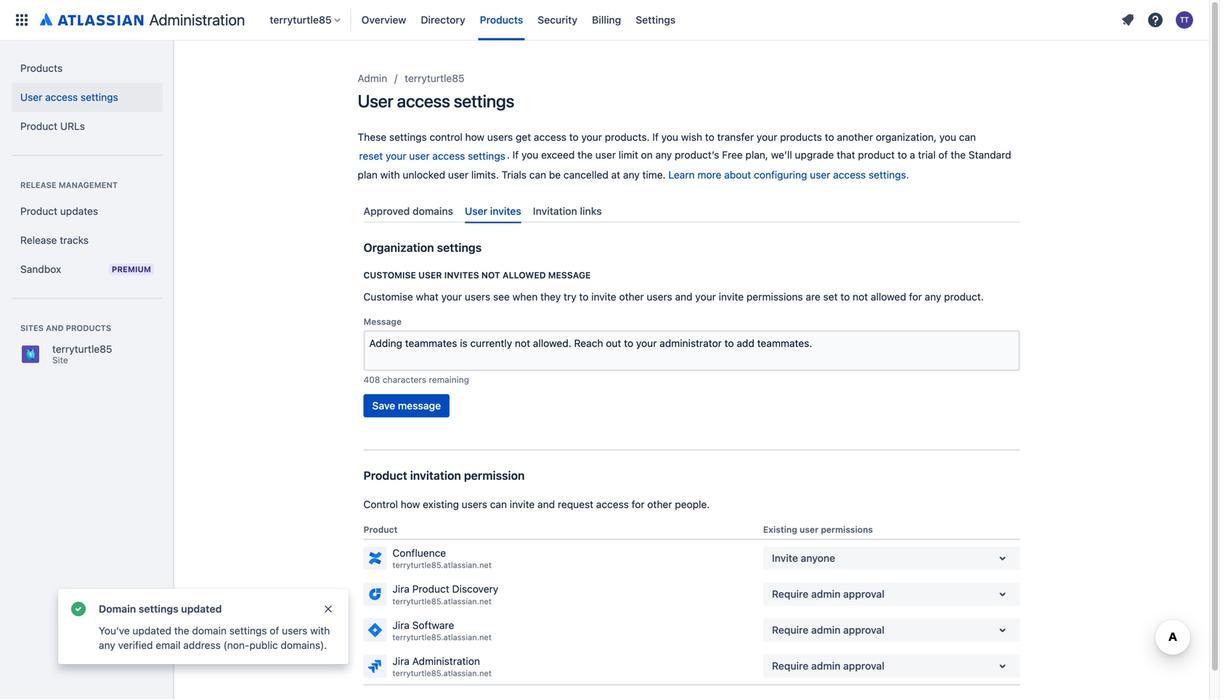 Task type: vqa. For each thing, say whether or not it's contained in the screenshot.
Add team members Add
no



Task type: locate. For each thing, give the bounding box(es) containing it.
require for jira product discovery
[[772, 589, 809, 601]]

administration up the toggle navigation icon
[[149, 11, 245, 29]]

2 require admin approval button from the top
[[764, 619, 1021, 642]]

1 horizontal spatial with
[[381, 169, 400, 181]]

jira administration terryturtle85.atlassian.net
[[393, 656, 492, 679]]

2 horizontal spatial user
[[465, 205, 488, 217]]

user up the unlocked
[[409, 150, 430, 162]]

0 vertical spatial can
[[960, 131, 977, 143]]

can inside these settings control how users get access to your products. if you wish to transfer your products to another organization, you can reset your user access settings
[[960, 131, 977, 143]]

the right trial
[[951, 149, 966, 161]]

to right the set
[[841, 291, 850, 303]]

jira software image
[[367, 622, 384, 640]]

require admin approval inside require admin approval dropdown button
[[772, 661, 885, 673]]

1 vertical spatial products
[[66, 324, 111, 333]]

terryturtle85 inside popup button
[[270, 14, 332, 26]]

product updates link
[[12, 197, 163, 226]]

products
[[480, 14, 523, 26], [20, 62, 63, 74]]

account image
[[1176, 11, 1194, 29]]

2 vertical spatial jira
[[393, 656, 410, 668]]

1 horizontal spatial products
[[480, 14, 523, 26]]

2 vertical spatial can
[[490, 499, 507, 511]]

products down appswitcher icon
[[20, 62, 63, 74]]

1 horizontal spatial user access settings
[[358, 91, 515, 111]]

1 horizontal spatial the
[[578, 149, 593, 161]]

1 vertical spatial require
[[772, 625, 809, 637]]

2 vertical spatial terryturtle85
[[52, 343, 112, 355]]

require admin approval button up require admin approval dropdown button
[[764, 619, 1021, 642]]

0 vertical spatial of
[[939, 149, 948, 161]]

user inside tab list
[[465, 205, 488, 217]]

invite right try
[[592, 291, 617, 303]]

jira for jira product discovery
[[393, 584, 410, 596]]

save message
[[372, 400, 441, 412]]

require admin approval for jira software
[[772, 625, 885, 637]]

settings up invites
[[437, 241, 482, 255]]

terryturtle85 for terryturtle85 popup button
[[270, 14, 332, 26]]

existing
[[423, 499, 459, 511]]

approval for jira software
[[844, 625, 885, 637]]

jira down jira software terryturtle85.atlassian.net
[[393, 656, 410, 668]]

invite down permission
[[510, 499, 535, 511]]

1 vertical spatial how
[[401, 499, 420, 511]]

3 require admin approval from the top
[[772, 661, 885, 673]]

domains
[[413, 205, 453, 217]]

you've
[[99, 625, 130, 637]]

0 horizontal spatial if
[[513, 149, 519, 161]]

0 horizontal spatial how
[[401, 499, 420, 511]]

you right organization,
[[940, 131, 957, 143]]

learn more about configuring user access settings.
[[669, 169, 910, 181]]

1 horizontal spatial for
[[910, 291, 923, 303]]

0 vertical spatial admin
[[812, 589, 841, 601]]

security
[[538, 14, 578, 26]]

1 vertical spatial terryturtle85
[[405, 72, 465, 84]]

jira product discovery terryturtle85.atlassian.net
[[393, 584, 499, 607]]

1 horizontal spatial terryturtle85
[[270, 14, 332, 26]]

1 vertical spatial with
[[310, 625, 330, 637]]

0 horizontal spatial terryturtle85
[[52, 343, 112, 355]]

access down terryturtle85 link
[[397, 91, 450, 111]]

2 vertical spatial approval
[[844, 661, 885, 673]]

2 require admin approval from the top
[[772, 625, 885, 637]]

products link left security link at left top
[[476, 8, 528, 32]]

to right try
[[579, 291, 589, 303]]

product
[[20, 120, 57, 132], [20, 205, 57, 217], [364, 469, 408, 483], [364, 525, 398, 535], [413, 584, 450, 596]]

2 admin from the top
[[812, 625, 841, 637]]

jira software terryturtle85.atlassian.net
[[393, 620, 492, 643]]

the up cancelled
[[578, 149, 593, 161]]

1 horizontal spatial and
[[538, 499, 555, 511]]

updated up email
[[133, 625, 172, 637]]

products link
[[476, 8, 528, 32], [12, 54, 163, 83]]

settings
[[454, 91, 515, 111], [81, 91, 118, 103], [389, 131, 427, 143], [468, 150, 506, 162], [437, 241, 482, 255], [139, 603, 179, 615], [229, 625, 267, 637]]

0 horizontal spatial invite
[[510, 499, 535, 511]]

permissions
[[747, 291, 803, 303], [821, 525, 873, 535]]

0 horizontal spatial and
[[46, 324, 64, 333]]

can left "be"
[[530, 169, 547, 181]]

.     if you exceed the user limit on any product's free plan, we'll upgrade that product to a trial of the standard plan with unlocked user limits.     trials can be cancelled at any time.
[[358, 149, 1012, 181]]

0 vertical spatial products link
[[476, 8, 528, 32]]

0 horizontal spatial user access settings
[[20, 91, 118, 103]]

user access settings up urls
[[20, 91, 118, 103]]

invite anyone button
[[764, 547, 1021, 570]]

2 jira from the top
[[393, 620, 410, 632]]

require admin approval button down invite anyone popup button
[[764, 583, 1021, 606]]

settings up '(non-'
[[229, 625, 267, 637]]

1 admin from the top
[[812, 589, 841, 601]]

any
[[656, 149, 672, 161], [623, 169, 640, 181], [925, 291, 942, 303], [99, 640, 115, 652]]

user up product urls
[[20, 91, 42, 103]]

terryturtle85.atlassian.net
[[393, 561, 492, 571], [393, 597, 492, 607], [393, 633, 492, 643], [393, 669, 492, 679]]

users up the . at the left top
[[488, 131, 513, 143]]

users up adding teammates is currently not allowed. reach out to your administrator to add teammates. text box
[[647, 291, 673, 303]]

release
[[20, 181, 57, 190], [20, 234, 57, 246]]

jira inside jira software terryturtle85.atlassian.net
[[393, 620, 410, 632]]

admin for jira software
[[812, 625, 841, 637]]

0 vertical spatial require admin approval button
[[764, 583, 1021, 606]]

to left a
[[898, 149, 908, 161]]

the
[[578, 149, 593, 161], [951, 149, 966, 161], [174, 625, 189, 637]]

terryturtle85.atlassian.net down jira software terryturtle85.atlassian.net
[[393, 669, 492, 679]]

1 vertical spatial other
[[648, 499, 673, 511]]

0 vertical spatial for
[[910, 291, 923, 303]]

product.
[[945, 291, 984, 303]]

and right sites
[[46, 324, 64, 333]]

jira right jira software icon
[[393, 620, 410, 632]]

permissions left are
[[747, 291, 803, 303]]

control
[[364, 499, 398, 511]]

customise
[[364, 291, 413, 303]]

0 vertical spatial approval
[[844, 589, 885, 601]]

require admin approval for jira product discovery
[[772, 589, 885, 601]]

1 vertical spatial updated
[[133, 625, 172, 637]]

product inside jira product discovery terryturtle85.atlassian.net
[[413, 584, 450, 596]]

how inside these settings control how users get access to your products. if you wish to transfer your products to another organization, you can reset your user access settings
[[465, 131, 485, 143]]

1 horizontal spatial of
[[939, 149, 948, 161]]

product
[[858, 149, 895, 161]]

if up on
[[653, 131, 659, 143]]

3 approval from the top
[[844, 661, 885, 673]]

urls
[[60, 120, 85, 132]]

0 vertical spatial require admin approval
[[772, 589, 885, 601]]

approval for jira product discovery
[[844, 589, 885, 601]]

1 vertical spatial can
[[530, 169, 547, 181]]

domain
[[192, 625, 227, 637]]

updated
[[181, 603, 222, 615], [133, 625, 172, 637]]

any right 'at'
[[623, 169, 640, 181]]

2 require from the top
[[772, 625, 809, 637]]

0 vertical spatial updated
[[181, 603, 222, 615]]

invites
[[490, 205, 522, 217]]

1 vertical spatial for
[[632, 499, 645, 511]]

0 horizontal spatial other
[[619, 291, 644, 303]]

you left wish
[[662, 131, 679, 143]]

user
[[596, 149, 616, 161], [409, 150, 430, 162], [448, 169, 469, 181], [810, 169, 831, 181], [800, 525, 819, 535]]

of right trial
[[939, 149, 948, 161]]

1 terryturtle85.atlassian.net from the top
[[393, 561, 492, 571]]

settings up product urls link
[[81, 91, 118, 103]]

another
[[837, 131, 874, 143]]

cancelled
[[564, 169, 609, 181]]

0 horizontal spatial products
[[20, 62, 63, 74]]

1 vertical spatial if
[[513, 149, 519, 161]]

approval
[[844, 589, 885, 601], [844, 625, 885, 637], [844, 661, 885, 673]]

of inside .     if you exceed the user limit on any product's free plan, we'll upgrade that product to a trial of the standard plan with unlocked user limits.     trials can be cancelled at any time.
[[939, 149, 948, 161]]

1 vertical spatial administration
[[413, 656, 480, 668]]

3 jira from the top
[[393, 656, 410, 668]]

2 vertical spatial require admin approval
[[772, 661, 885, 673]]

your up adding teammates is currently not allowed. reach out to your administrator to add teammates. text box
[[696, 291, 716, 303]]

2 horizontal spatial can
[[960, 131, 977, 143]]

admin inside require admin approval dropdown button
[[812, 661, 841, 673]]

1 vertical spatial of
[[270, 625, 279, 637]]

of up public
[[270, 625, 279, 637]]

tab list containing approved domains
[[358, 199, 1026, 224]]

the inside you've updated the domain settings of users with any verified email address (non-public domains).
[[174, 625, 189, 637]]

administration inside jira administration terryturtle85.atlassian.net
[[413, 656, 480, 668]]

user up 'at'
[[596, 149, 616, 161]]

1 vertical spatial jira
[[393, 620, 410, 632]]

terryturtle85.atlassian.net up software
[[393, 597, 492, 607]]

administration inside global navigation 'element'
[[149, 11, 245, 29]]

if right the . at the left top
[[513, 149, 519, 161]]

products up "upgrade"
[[781, 131, 822, 143]]

a
[[910, 149, 916, 161]]

1 horizontal spatial user
[[358, 91, 393, 111]]

1 vertical spatial permissions
[[821, 525, 873, 535]]

0 vertical spatial terryturtle85
[[270, 14, 332, 26]]

1 require admin approval button from the top
[[764, 583, 1021, 606]]

updates
[[60, 205, 98, 217]]

the up email
[[174, 625, 189, 637]]

save message button
[[364, 395, 450, 418]]

allowed
[[503, 270, 546, 280]]

other for for
[[648, 499, 673, 511]]

0 horizontal spatial with
[[310, 625, 330, 637]]

product invitation permission
[[364, 469, 525, 483]]

limit
[[619, 149, 639, 161]]

1 horizontal spatial products link
[[476, 8, 528, 32]]

other left people.
[[648, 499, 673, 511]]

2 horizontal spatial and
[[675, 291, 693, 303]]

products link up product urls link
[[12, 54, 163, 83]]

jira for jira administration
[[393, 656, 410, 668]]

0 horizontal spatial products
[[66, 324, 111, 333]]

1 horizontal spatial if
[[653, 131, 659, 143]]

and left request
[[538, 499, 555, 511]]

1 require admin approval from the top
[[772, 589, 885, 601]]

time.
[[643, 169, 666, 181]]

for right 'allowed'
[[910, 291, 923, 303]]

user access settings
[[358, 91, 515, 111], [20, 91, 118, 103]]

can inside .     if you exceed the user limit on any product's free plan, we'll upgrade that product to a trial of the standard plan with unlocked user limits.     trials can be cancelled at any time.
[[530, 169, 547, 181]]

jira image
[[367, 658, 384, 676], [367, 658, 384, 676]]

jira for jira software
[[393, 620, 410, 632]]

with inside .     if you exceed the user limit on any product's free plan, we'll upgrade that product to a trial of the standard plan with unlocked user limits.     trials can be cancelled at any time.
[[381, 169, 400, 181]]

require
[[772, 589, 809, 601], [772, 625, 809, 637], [772, 661, 809, 673]]

jira
[[393, 584, 410, 596], [393, 620, 410, 632], [393, 656, 410, 668]]

1 vertical spatial require admin approval button
[[764, 619, 1021, 642]]

and up adding teammates is currently not allowed. reach out to your administrator to add teammates. text box
[[675, 291, 693, 303]]

users down customise user invites not allowed message
[[465, 291, 491, 303]]

admin
[[358, 72, 387, 84]]

settings
[[636, 14, 676, 26]]

0 vertical spatial how
[[465, 131, 485, 143]]

0 horizontal spatial of
[[270, 625, 279, 637]]

customise user invites not allowed message
[[364, 270, 591, 280]]

how right the control
[[401, 499, 420, 511]]

require admin approval for jira administration
[[772, 661, 885, 673]]

updated up domain
[[181, 603, 222, 615]]

jira product discovery image
[[367, 586, 384, 603]]

1 vertical spatial products link
[[12, 54, 163, 83]]

1 jira from the top
[[393, 584, 410, 596]]

product left urls
[[20, 120, 57, 132]]

require admin approval button for terryturtle85.atlassian.net
[[764, 619, 1021, 642]]

product for product invitation permission
[[364, 469, 408, 483]]

with right plan
[[381, 169, 400, 181]]

what
[[416, 291, 439, 303]]

user invites
[[465, 205, 522, 217]]

3 require from the top
[[772, 661, 809, 673]]

1 horizontal spatial other
[[648, 499, 673, 511]]

jira right jira product discovery icon
[[393, 584, 410, 596]]

configuring
[[754, 169, 808, 181]]

0 vertical spatial jira
[[393, 584, 410, 596]]

2 vertical spatial and
[[538, 499, 555, 511]]

2 vertical spatial require
[[772, 661, 809, 673]]

product up release tracks
[[20, 205, 57, 217]]

are
[[806, 291, 821, 303]]

can down permission
[[490, 499, 507, 511]]

organization,
[[876, 131, 937, 143]]

product updates
[[20, 205, 98, 217]]

0 horizontal spatial the
[[174, 625, 189, 637]]

release up sandbox
[[20, 234, 57, 246]]

confluence image
[[367, 550, 384, 567]]

product down the confluence terryturtle85.atlassian.net
[[413, 584, 450, 596]]

product up the control
[[364, 469, 408, 483]]

terryturtle85.atlassian.net down software
[[393, 633, 492, 643]]

to
[[570, 131, 579, 143], [705, 131, 715, 143], [825, 131, 835, 143], [898, 149, 908, 161], [579, 291, 589, 303], [841, 291, 850, 303]]

2 vertical spatial admin
[[812, 661, 841, 673]]

to right wish
[[705, 131, 715, 143]]

with up domains).
[[310, 625, 330, 637]]

that
[[837, 149, 856, 161]]

administration down jira software terryturtle85.atlassian.net
[[413, 656, 480, 668]]

your
[[582, 131, 602, 143], [757, 131, 778, 143], [386, 150, 407, 162], [442, 291, 462, 303], [696, 291, 716, 303]]

allowed
[[871, 291, 907, 303]]

0 vertical spatial release
[[20, 181, 57, 190]]

you
[[662, 131, 679, 143], [940, 131, 957, 143], [522, 149, 539, 161]]

1 vertical spatial require admin approval
[[772, 625, 885, 637]]

0 vertical spatial permissions
[[747, 291, 803, 303]]

release management
[[20, 181, 118, 190]]

user left 'limits.'
[[448, 169, 469, 181]]

release up product updates
[[20, 181, 57, 190]]

2 release from the top
[[20, 234, 57, 246]]

when
[[513, 291, 538, 303]]

users up domains).
[[282, 625, 308, 637]]

1 vertical spatial approval
[[844, 625, 885, 637]]

users inside you've updated the domain settings of users with any verified email address (non-public domains).
[[282, 625, 308, 637]]

products.
[[605, 131, 650, 143]]

1 horizontal spatial administration
[[413, 656, 480, 668]]

1 horizontal spatial can
[[530, 169, 547, 181]]

confluence image
[[367, 550, 384, 567]]

can up standard
[[960, 131, 977, 143]]

2 terryturtle85.atlassian.net from the top
[[393, 597, 492, 607]]

1 horizontal spatial updated
[[181, 603, 222, 615]]

1 require from the top
[[772, 589, 809, 601]]

0 horizontal spatial user
[[20, 91, 42, 103]]

other for invite
[[619, 291, 644, 303]]

1 vertical spatial admin
[[812, 625, 841, 637]]

release for release tracks
[[20, 234, 57, 246]]

products left "security"
[[480, 14, 523, 26]]

user
[[419, 270, 442, 280]]

any down you've
[[99, 640, 115, 652]]

for left people.
[[632, 499, 645, 511]]

atlassian image
[[40, 10, 144, 28], [40, 10, 144, 28]]

0 horizontal spatial you
[[522, 149, 539, 161]]

0 vertical spatial other
[[619, 291, 644, 303]]

can
[[960, 131, 977, 143], [530, 169, 547, 181], [490, 499, 507, 511]]

invite up adding teammates is currently not allowed. reach out to your administrator to add teammates. text box
[[719, 291, 744, 303]]

your up plan,
[[757, 131, 778, 143]]

other right try
[[619, 291, 644, 303]]

sites
[[20, 324, 44, 333]]

0 horizontal spatial permissions
[[747, 291, 803, 303]]

0 vertical spatial administration
[[149, 11, 245, 29]]

user left invites
[[465, 205, 488, 217]]

0 vertical spatial products
[[781, 131, 822, 143]]

0 vertical spatial products
[[480, 14, 523, 26]]

jira inside jira product discovery terryturtle85.atlassian.net
[[393, 584, 410, 596]]

1 release from the top
[[20, 181, 57, 190]]

user access settings down terryturtle85 link
[[358, 91, 515, 111]]

toggle navigation image
[[160, 58, 192, 87]]

settings up "reset your user access settings" button
[[389, 131, 427, 143]]

0 horizontal spatial updated
[[133, 625, 172, 637]]

how right control
[[465, 131, 485, 143]]

billing link
[[588, 8, 626, 32]]

0 vertical spatial require
[[772, 589, 809, 601]]

1 approval from the top
[[844, 589, 885, 601]]

2 horizontal spatial terryturtle85
[[405, 72, 465, 84]]

terryturtle85.atlassian.net down 'confluence'
[[393, 561, 492, 571]]

if inside these settings control how users get access to your products. if you wish to transfer your products to another organization, you can reset your user access settings
[[653, 131, 659, 143]]

jira inside jira administration terryturtle85.atlassian.net
[[393, 656, 410, 668]]

1 vertical spatial release
[[20, 234, 57, 246]]

access up product urls
[[45, 91, 78, 103]]

product down the control
[[364, 525, 398, 535]]

products up terryturtle85 site
[[66, 324, 111, 333]]

standard
[[969, 149, 1012, 161]]

terryturtle85 button
[[266, 8, 346, 32]]

existing user permissions
[[764, 525, 873, 535]]

1 vertical spatial products
[[20, 62, 63, 74]]

plan,
[[746, 149, 769, 161]]

any inside you've updated the domain settings of users with any verified email address (non-public domains).
[[99, 640, 115, 652]]

1 horizontal spatial how
[[465, 131, 485, 143]]

products
[[781, 131, 822, 143], [66, 324, 111, 333]]

user for administration link
[[358, 91, 393, 111]]

1 horizontal spatial products
[[781, 131, 822, 143]]

Message text field
[[369, 336, 1015, 365]]

0 vertical spatial with
[[381, 169, 400, 181]]

permissions up anyone
[[821, 525, 873, 535]]

require for jira software
[[772, 625, 809, 637]]

you down get
[[522, 149, 539, 161]]

3 admin from the top
[[812, 661, 841, 673]]

administration banner
[[0, 0, 1210, 41]]

remaining
[[429, 375, 469, 385]]

tab list
[[358, 199, 1026, 224]]

approval inside dropdown button
[[844, 661, 885, 673]]

your left products.
[[582, 131, 602, 143]]

0 vertical spatial if
[[653, 131, 659, 143]]

2 approval from the top
[[844, 625, 885, 637]]

plan
[[358, 169, 378, 181]]

require inside dropdown button
[[772, 661, 809, 673]]

4 terryturtle85.atlassian.net from the top
[[393, 669, 492, 679]]

user down admin link
[[358, 91, 393, 111]]

exceed
[[541, 149, 575, 161]]

0 horizontal spatial administration
[[149, 11, 245, 29]]



Task type: describe. For each thing, give the bounding box(es) containing it.
your down invites
[[442, 291, 462, 303]]

about
[[725, 169, 752, 181]]

2 horizontal spatial invite
[[719, 291, 744, 303]]

trials
[[502, 169, 527, 181]]

request
[[558, 499, 594, 511]]

approved domains
[[364, 205, 453, 217]]

settings up 'limits.'
[[468, 150, 506, 162]]

wish
[[681, 131, 703, 143]]

1 horizontal spatial you
[[662, 131, 679, 143]]

users inside these settings control how users get access to your products. if you wish to transfer your products to another organization, you can reset your user access settings
[[488, 131, 513, 143]]

we'll
[[771, 149, 793, 161]]

settings inside you've updated the domain settings of users with any verified email address (non-public domains).
[[229, 625, 267, 637]]

invitation links
[[533, 205, 602, 217]]

of inside you've updated the domain settings of users with any verified email address (non-public domains).
[[270, 625, 279, 637]]

unlocked
[[403, 169, 446, 181]]

to inside .     if you exceed the user limit on any product's free plan, we'll upgrade that product to a trial of the standard plan with unlocked user limits.     trials can be cancelled at any time.
[[898, 149, 908, 161]]

user down "upgrade"
[[810, 169, 831, 181]]

not
[[482, 270, 501, 280]]

address
[[183, 640, 221, 652]]

you've updated the domain settings of users with any verified email address (non-public domains).
[[99, 625, 330, 652]]

message
[[364, 317, 402, 327]]

verified
[[118, 640, 153, 652]]

confluence terryturtle85.atlassian.net
[[393, 548, 492, 571]]

trial
[[919, 149, 936, 161]]

links
[[580, 205, 602, 217]]

limits.
[[472, 169, 499, 181]]

3 terryturtle85.atlassian.net from the top
[[393, 633, 492, 643]]

permission
[[464, 469, 525, 483]]

408 characters remaining
[[364, 375, 469, 385]]

jira software image
[[367, 622, 384, 640]]

customise what your users see when they try to invite other users and your invite permissions are set to not allowed for any product.
[[364, 291, 984, 303]]

access up exceed
[[534, 131, 567, 143]]

products inside these settings control how users get access to your products. if you wish to transfer your products to another organization, you can reset your user access settings
[[781, 131, 822, 143]]

learn
[[669, 169, 695, 181]]

require for jira administration
[[772, 661, 809, 673]]

to up "upgrade"
[[825, 131, 835, 143]]

see
[[493, 291, 510, 303]]

0 horizontal spatial products link
[[12, 54, 163, 83]]

settings inside 'user access settings' link
[[81, 91, 118, 103]]

billing
[[592, 14, 621, 26]]

directory
[[421, 14, 466, 26]]

sandbox
[[20, 263, 61, 275]]

invite
[[772, 553, 798, 565]]

control how existing users can invite and request access for other people.
[[364, 499, 710, 511]]

1 vertical spatial and
[[46, 324, 64, 333]]

.
[[507, 149, 510, 161]]

be
[[549, 169, 561, 181]]

0 horizontal spatial can
[[490, 499, 507, 511]]

get
[[516, 131, 531, 143]]

message
[[548, 270, 591, 280]]

control
[[430, 131, 463, 143]]

email
[[156, 640, 181, 652]]

transfer
[[718, 131, 754, 143]]

2 user access settings from the left
[[20, 91, 118, 103]]

at
[[612, 169, 621, 181]]

product urls link
[[12, 112, 163, 141]]

admin for jira administration
[[812, 661, 841, 673]]

terryturtle85 for terryturtle85 link
[[405, 72, 465, 84]]

on
[[641, 149, 653, 161]]

user inside these settings control how users get access to your products. if you wish to transfer your products to another organization, you can reset your user access settings
[[409, 150, 430, 162]]

product urls
[[20, 120, 85, 132]]

if inside .     if you exceed the user limit on any product's free plan, we'll upgrade that product to a trial of the standard plan with unlocked user limits.     trials can be cancelled at any time.
[[513, 149, 519, 161]]

product for product updates
[[20, 205, 57, 217]]

customise
[[364, 270, 416, 280]]

user right existing
[[800, 525, 819, 535]]

products link inside global navigation 'element'
[[476, 8, 528, 32]]

your right reset
[[386, 150, 407, 162]]

not
[[853, 291, 868, 303]]

characters
[[383, 375, 427, 385]]

they
[[541, 291, 561, 303]]

terryturtle85 link
[[405, 70, 465, 87]]

domains).
[[281, 640, 327, 652]]

invitation
[[410, 469, 461, 483]]

2 horizontal spatial you
[[940, 131, 957, 143]]

user for terryturtle85 link
[[465, 205, 488, 217]]

existing
[[764, 525, 798, 535]]

site
[[52, 355, 68, 365]]

any left the product.
[[925, 291, 942, 303]]

save
[[372, 400, 395, 412]]

reset your user access settings button
[[358, 145, 507, 168]]

help icon image
[[1147, 11, 1165, 29]]

408
[[364, 375, 380, 385]]

appswitcher icon image
[[13, 11, 31, 29]]

admin for jira product discovery
[[812, 589, 841, 601]]

overview link
[[357, 8, 411, 32]]

administration link
[[35, 8, 251, 32]]

you inside .     if you exceed the user limit on any product's free plan, we'll upgrade that product to a trial of the standard plan with unlocked user limits.     trials can be cancelled at any time.
[[522, 149, 539, 161]]

access down that
[[834, 169, 866, 181]]

confluence
[[393, 548, 446, 560]]

free
[[722, 149, 743, 161]]

reset
[[359, 150, 383, 162]]

invites
[[444, 270, 479, 280]]

software
[[413, 620, 454, 632]]

release for release management
[[20, 181, 57, 190]]

directory link
[[417, 8, 470, 32]]

learn more about configuring user access settings. link
[[669, 169, 910, 181]]

1 user access settings from the left
[[358, 91, 515, 111]]

products inside global navigation 'element'
[[480, 14, 523, 26]]

approved
[[364, 205, 410, 217]]

global navigation element
[[9, 0, 1117, 40]]

anyone
[[801, 553, 836, 565]]

try
[[564, 291, 577, 303]]

admin link
[[358, 70, 387, 87]]

updated inside you've updated the domain settings of users with any verified email address (non-public domains).
[[133, 625, 172, 637]]

settings.
[[869, 169, 910, 181]]

any right on
[[656, 149, 672, 161]]

to up exceed
[[570, 131, 579, 143]]

jira product discovery image
[[367, 586, 384, 603]]

approval for jira administration
[[844, 661, 885, 673]]

terryturtle85 site
[[52, 343, 112, 365]]

0 vertical spatial and
[[675, 291, 693, 303]]

users right existing on the bottom left of page
[[462, 499, 488, 511]]

settings up control
[[454, 91, 515, 111]]

message
[[398, 400, 441, 412]]

settings up email
[[139, 603, 179, 615]]

with inside you've updated the domain settings of users with any verified email address (non-public domains).
[[310, 625, 330, 637]]

dismiss image
[[323, 604, 334, 615]]

overview
[[362, 14, 406, 26]]

discovery
[[452, 584, 499, 596]]

(non-
[[224, 640, 250, 652]]

terryturtle85.atlassian.net inside jira product discovery terryturtle85.atlassian.net
[[393, 597, 492, 607]]

release tracks
[[20, 234, 89, 246]]

set
[[824, 291, 838, 303]]

0 horizontal spatial for
[[632, 499, 645, 511]]

sites and products
[[20, 324, 111, 333]]

product for product urls
[[20, 120, 57, 132]]

1 horizontal spatial invite
[[592, 291, 617, 303]]

require admin approval button for discovery
[[764, 583, 1021, 606]]

1 horizontal spatial permissions
[[821, 525, 873, 535]]

premium
[[112, 265, 151, 274]]

access down control
[[433, 150, 465, 162]]

2 horizontal spatial the
[[951, 149, 966, 161]]

access right request
[[596, 499, 629, 511]]



